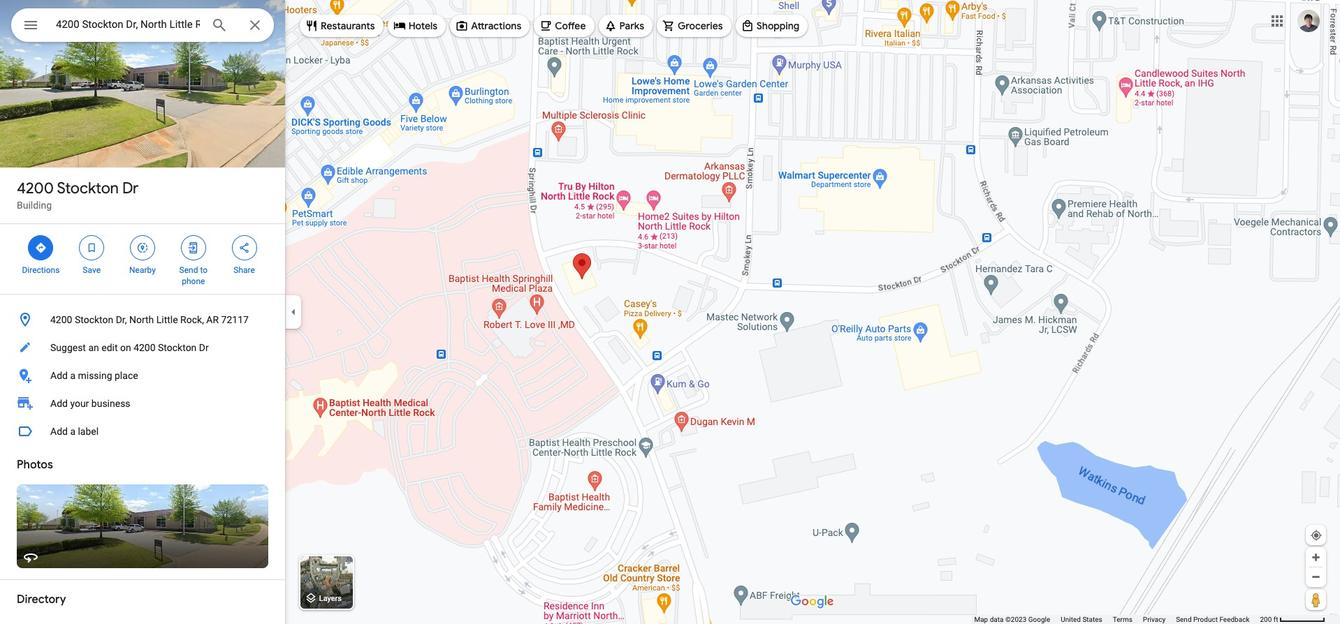Task type: vqa. For each thing, say whether or not it's contained in the screenshot.
Hotels
yes



Task type: describe. For each thing, give the bounding box(es) containing it.
feedback
[[1220, 616, 1250, 624]]

share
[[234, 266, 255, 275]]

 button
[[11, 8, 50, 45]]

google
[[1028, 616, 1050, 624]]

united states button
[[1061, 616, 1103, 625]]

add a missing place
[[50, 370, 138, 382]]

phone
[[182, 277, 205, 287]]

rock,
[[180, 314, 204, 326]]

product
[[1194, 616, 1218, 624]]

states
[[1083, 616, 1103, 624]]

footer inside the google maps element
[[974, 616, 1260, 625]]

dr inside '4200 stockton dr building'
[[122, 179, 139, 198]]

add a label button
[[0, 418, 285, 446]]

google account: nolan park  
(nolan.park@adept.ai) image
[[1298, 10, 1320, 32]]

attractions
[[471, 20, 521, 32]]

ft
[[1274, 616, 1278, 624]]

google maps element
[[0, 0, 1340, 625]]


[[136, 240, 149, 256]]

add a missing place button
[[0, 362, 285, 390]]

add your business link
[[0, 390, 285, 418]]

business
[[91, 398, 130, 409]]

layers
[[319, 595, 342, 604]]

coffee
[[555, 20, 586, 32]]

parks button
[[599, 9, 653, 43]]

dr,
[[116, 314, 127, 326]]

little
[[156, 314, 178, 326]]

show your location image
[[1310, 530, 1323, 542]]

©2023
[[1006, 616, 1027, 624]]

groceries
[[678, 20, 723, 32]]


[[238, 240, 251, 256]]

suggest an edit on 4200 stockton dr
[[50, 342, 209, 354]]

directory
[[17, 593, 66, 607]]

stockton for dr
[[57, 179, 119, 198]]

suggest an edit on 4200 stockton dr button
[[0, 334, 285, 362]]

none field inside the 4200 stockton dr, north little rock, ar 72117 field
[[56, 16, 200, 33]]

a for missing
[[70, 370, 75, 382]]

north
[[129, 314, 154, 326]]

coffee button
[[534, 9, 594, 43]]

building
[[17, 200, 52, 211]]

add for add a label
[[50, 426, 68, 437]]

hotels button
[[388, 9, 446, 43]]


[[187, 240, 200, 256]]

200
[[1260, 616, 1272, 624]]

directions
[[22, 266, 60, 275]]



Task type: locate. For each thing, give the bounding box(es) containing it.
2 a from the top
[[70, 426, 75, 437]]

label
[[78, 426, 99, 437]]

united
[[1061, 616, 1081, 624]]

4200 inside 4200 stockton dr, north little rock, ar 72117 button
[[50, 314, 72, 326]]

2 vertical spatial add
[[50, 426, 68, 437]]

your
[[70, 398, 89, 409]]

send for send to phone
[[179, 266, 198, 275]]

send left product
[[1176, 616, 1192, 624]]

an
[[88, 342, 99, 354]]

send product feedback button
[[1176, 616, 1250, 625]]

200 ft
[[1260, 616, 1278, 624]]

privacy
[[1143, 616, 1166, 624]]

send inside send to phone
[[179, 266, 198, 275]]

privacy button
[[1143, 616, 1166, 625]]

restaurants
[[321, 20, 375, 32]]

a left "label"
[[70, 426, 75, 437]]

zoom out image
[[1311, 572, 1321, 583]]

dr down ar
[[199, 342, 209, 354]]

show street view coverage image
[[1306, 590, 1326, 611]]

groceries button
[[657, 9, 731, 43]]

footer containing map data ©2023 google
[[974, 616, 1260, 625]]

None field
[[56, 16, 200, 33]]


[[35, 240, 47, 256]]

hotels
[[409, 20, 438, 32]]

0 vertical spatial a
[[70, 370, 75, 382]]

add left your on the left bottom
[[50, 398, 68, 409]]

send to phone
[[179, 266, 208, 287]]

restaurants button
[[300, 9, 383, 43]]

nearby
[[129, 266, 156, 275]]

1 vertical spatial a
[[70, 426, 75, 437]]

shopping button
[[736, 9, 808, 43]]

0 vertical spatial 4200
[[17, 179, 54, 198]]

stockton
[[57, 179, 119, 198], [75, 314, 113, 326], [158, 342, 197, 354]]

add down suggest
[[50, 370, 68, 382]]

send up 'phone'
[[179, 266, 198, 275]]

place
[[115, 370, 138, 382]]

stockton left dr, on the left of the page
[[75, 314, 113, 326]]

a left missing
[[70, 370, 75, 382]]

 search field
[[11, 8, 274, 45]]

terms button
[[1113, 616, 1133, 625]]

send
[[179, 266, 198, 275], [1176, 616, 1192, 624]]

1 vertical spatial add
[[50, 398, 68, 409]]

actions for 4200 stockton dr region
[[0, 224, 285, 294]]

collapse side panel image
[[286, 305, 301, 320]]

4200 stockton dr, north little rock, ar 72117
[[50, 314, 249, 326]]

add
[[50, 370, 68, 382], [50, 398, 68, 409], [50, 426, 68, 437]]

a for label
[[70, 426, 75, 437]]

stockton up 
[[57, 179, 119, 198]]

terms
[[1113, 616, 1133, 624]]

on
[[120, 342, 131, 354]]

4200 Stockton Dr, North Little Rock, AR 72117 field
[[11, 8, 274, 42]]

4200 for dr
[[17, 179, 54, 198]]

4200 up suggest
[[50, 314, 72, 326]]

4200 stockton dr building
[[17, 179, 139, 211]]

stockton for dr,
[[75, 314, 113, 326]]

2 vertical spatial stockton
[[158, 342, 197, 354]]

0 vertical spatial send
[[179, 266, 198, 275]]

ar
[[206, 314, 219, 326]]

add for add your business
[[50, 398, 68, 409]]

4200
[[17, 179, 54, 198], [50, 314, 72, 326], [134, 342, 156, 354]]

data
[[990, 616, 1004, 624]]

add your business
[[50, 398, 130, 409]]

1 horizontal spatial send
[[1176, 616, 1192, 624]]

2 vertical spatial 4200
[[134, 342, 156, 354]]

72117
[[221, 314, 249, 326]]

send inside button
[[1176, 616, 1192, 624]]

1 a from the top
[[70, 370, 75, 382]]

200 ft button
[[1260, 616, 1326, 624]]

to
[[200, 266, 208, 275]]

edit
[[101, 342, 118, 354]]

4200 up building
[[17, 179, 54, 198]]

add left "label"
[[50, 426, 68, 437]]

1 horizontal spatial dr
[[199, 342, 209, 354]]

send for send product feedback
[[1176, 616, 1192, 624]]

stockton inside button
[[158, 342, 197, 354]]

parks
[[619, 20, 644, 32]]


[[85, 240, 98, 256]]

4200 inside '4200 stockton dr building'
[[17, 179, 54, 198]]

4200 stockton dr main content
[[0, 0, 285, 625]]

stockton inside '4200 stockton dr building'
[[57, 179, 119, 198]]

photos
[[17, 458, 53, 472]]

dr
[[122, 179, 139, 198], [199, 342, 209, 354]]

1 vertical spatial stockton
[[75, 314, 113, 326]]

0 horizontal spatial send
[[179, 266, 198, 275]]

map data ©2023 google
[[974, 616, 1050, 624]]


[[22, 15, 39, 35]]

footer
[[974, 616, 1260, 625]]

stockton inside button
[[75, 314, 113, 326]]

0 vertical spatial dr
[[122, 179, 139, 198]]

4200 right 'on'
[[134, 342, 156, 354]]

add for add a missing place
[[50, 370, 68, 382]]

0 horizontal spatial dr
[[122, 179, 139, 198]]

2 add from the top
[[50, 398, 68, 409]]

shopping
[[757, 20, 800, 32]]

map
[[974, 616, 988, 624]]

send product feedback
[[1176, 616, 1250, 624]]

4200 stockton dr, north little rock, ar 72117 button
[[0, 306, 285, 334]]

save
[[83, 266, 101, 275]]

1 vertical spatial dr
[[199, 342, 209, 354]]

dr inside button
[[199, 342, 209, 354]]

zoom in image
[[1311, 553, 1321, 563]]

suggest
[[50, 342, 86, 354]]

0 vertical spatial stockton
[[57, 179, 119, 198]]

3 add from the top
[[50, 426, 68, 437]]

united states
[[1061, 616, 1103, 624]]

stockton down the little
[[158, 342, 197, 354]]

4200 inside 'suggest an edit on 4200 stockton dr' button
[[134, 342, 156, 354]]

a
[[70, 370, 75, 382], [70, 426, 75, 437]]

1 vertical spatial 4200
[[50, 314, 72, 326]]

attractions button
[[450, 9, 530, 43]]

1 add from the top
[[50, 370, 68, 382]]

add a label
[[50, 426, 99, 437]]

4200 for dr,
[[50, 314, 72, 326]]

missing
[[78, 370, 112, 382]]

dr up ''
[[122, 179, 139, 198]]

0 vertical spatial add
[[50, 370, 68, 382]]

1 vertical spatial send
[[1176, 616, 1192, 624]]



